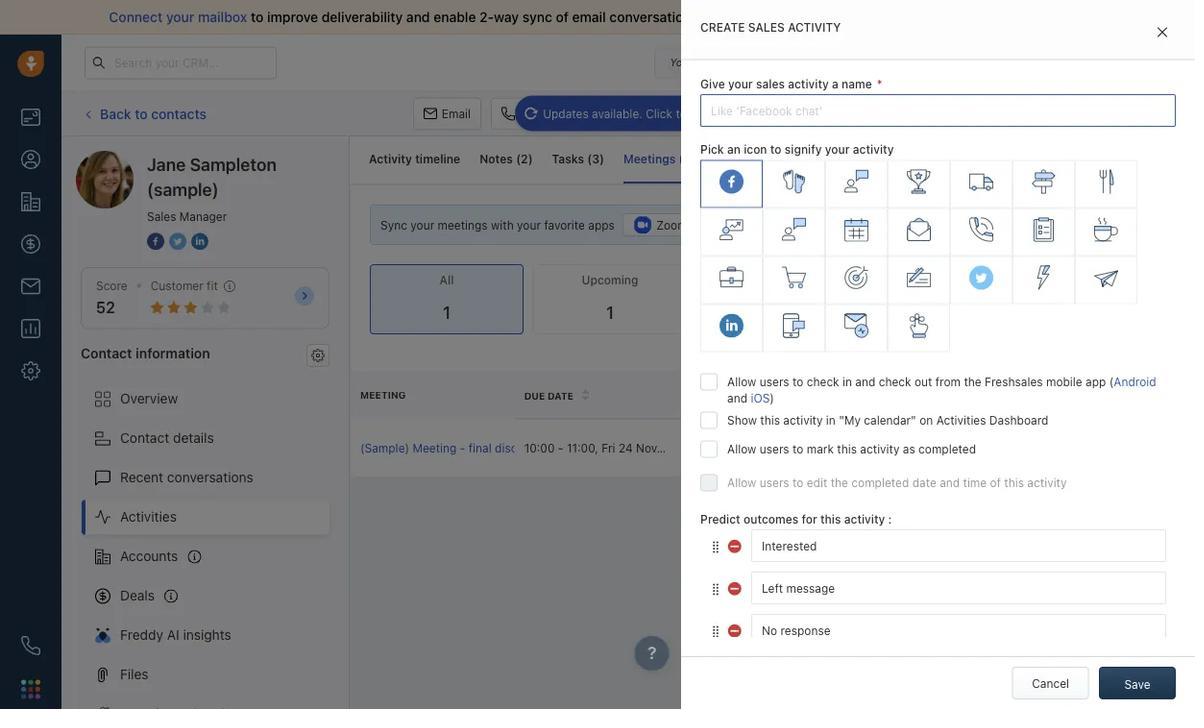 Task type: locate. For each thing, give the bounding box(es) containing it.
mng settings image
[[311, 349, 325, 362]]

activities
[[936, 413, 986, 427], [120, 509, 177, 525]]

1 minus filled image from the top
[[728, 578, 743, 594]]

contact information
[[81, 345, 210, 361]]

1 vertical spatial connect
[[955, 274, 1001, 287]]

0 vertical spatial ui drag handle image
[[710, 582, 722, 595]]

time
[[963, 475, 987, 489]]

of right sync
[[556, 9, 569, 25]]

the inside allow users to check in and check out from the freshsales mobile app ( android and ios )
[[964, 374, 982, 388]]

2 horizontal spatial date
[[912, 475, 937, 489]]

sales down 21
[[756, 77, 785, 91]]

calendar
[[1075, 218, 1124, 232]]

0 horizontal spatial completed
[[852, 475, 909, 489]]

your right with
[[517, 218, 541, 232]]

1 ui drag handle image from the top
[[710, 582, 722, 595]]

activities up "accounts"
[[120, 509, 177, 525]]

0 vertical spatial completed
[[743, 273, 804, 287]]

users for edit
[[760, 475, 789, 489]]

0 horizontal spatial check
[[807, 374, 839, 388]]

2 minus filled image from the top
[[728, 621, 743, 636]]

sales
[[893, 107, 923, 121], [147, 209, 176, 223]]

apps down google calendar button
[[1004, 274, 1030, 287]]

date right due
[[548, 390, 574, 401]]

john
[[852, 441, 879, 455]]

2 horizontal spatial meeting
[[800, 107, 844, 121]]

connect up search your crm... text box
[[109, 9, 163, 25]]

sales left data
[[801, 9, 834, 25]]

users up the outcomes
[[760, 475, 789, 489]]

( for 1
[[679, 152, 684, 166]]

deal inside 'link'
[[611, 441, 634, 455]]

sales for sales activities
[[893, 107, 923, 121]]

1 vertical spatial apps
[[1004, 274, 1030, 287]]

of inside dialog
[[990, 475, 1001, 489]]

0 vertical spatial allow
[[727, 374, 757, 388]]

1 vertical spatial users
[[760, 442, 789, 455]]

allow for allow users to mark this activity as completed
[[727, 442, 757, 455]]

meetings ( 1
[[624, 152, 689, 166]]

0 vertical spatial deal
[[1067, 107, 1090, 121]]

meeting down a
[[800, 107, 844, 121]]

your left mailbox
[[166, 9, 194, 25]]

allow inside allow users to check in and check out from the freshsales mobile app ( android and ios )
[[727, 374, 757, 388]]

name
[[842, 77, 872, 91]]

deal
[[1067, 107, 1090, 121], [611, 441, 634, 455]]

sync
[[380, 218, 407, 232]]

add meeting
[[1096, 274, 1164, 287]]

dialog containing create sales activity
[[681, 0, 1195, 709]]

10:00 - 11:00, fri 24 nov, 2023 --
[[524, 441, 699, 455]]

2 vertical spatial in
[[826, 413, 836, 427]]

allow for allow users to edit the completed date and time of this activity
[[727, 475, 757, 489]]

1 horizontal spatial activities
[[936, 413, 986, 427]]

in up "my
[[843, 374, 852, 388]]

0 horizontal spatial connect
[[109, 9, 163, 25]]

0 horizontal spatial 1
[[443, 302, 451, 323]]

1 vertical spatial completed
[[688, 390, 750, 401]]

1 left pick
[[684, 152, 689, 166]]

facebook circled image
[[147, 231, 164, 251]]

twitter circled image
[[169, 231, 186, 251]]

the right edit
[[831, 475, 848, 489]]

- left final
[[460, 441, 465, 455]]

- right 2023
[[694, 441, 699, 455]]

2 vertical spatial the
[[831, 475, 848, 489]]

0 horizontal spatial activities
[[120, 509, 177, 525]]

information
[[136, 345, 210, 361]]

2 horizontal spatial the
[[964, 374, 982, 388]]

1 allow from the top
[[727, 374, 757, 388]]

1 vertical spatial allow
[[727, 442, 757, 455]]

add for add meeting
[[1096, 274, 1117, 287]]

create custom sales activity
[[755, 152, 915, 166]]

cancel
[[1032, 676, 1069, 690]]

activity down sales activities
[[873, 152, 915, 166]]

users up ios
[[760, 374, 789, 388]]

1 vertical spatial activities
[[120, 509, 177, 525]]

fit
[[207, 279, 218, 293]]

completed up show
[[688, 390, 750, 401]]

1 horizontal spatial completed
[[919, 442, 976, 455]]

- right '10:00'
[[558, 441, 564, 455]]

0 vertical spatial sales
[[893, 107, 923, 121]]

( right the meetings
[[679, 152, 684, 166]]

0 horizontal spatial in
[[746, 56, 755, 69]]

jane
[[147, 154, 186, 174]]

1 vertical spatial add
[[1096, 274, 1117, 287]]

1 horizontal spatial date
[[753, 390, 779, 401]]

add meeting button
[[1069, 264, 1175, 297]]

1 vertical spatial contact
[[120, 430, 169, 446]]

- inside 'link'
[[460, 441, 465, 455]]

1 vertical spatial sales
[[147, 209, 176, 223]]

to inside allow users to check in and check out from the freshsales mobile app ( android and ios )
[[793, 374, 804, 388]]

1 horizontal spatial add
[[1096, 274, 1117, 287]]

apps right favorite
[[588, 218, 615, 232]]

( right app
[[1109, 374, 1114, 388]]

connect your mailbox link
[[109, 9, 251, 25]]

0 vertical spatial in
[[746, 56, 755, 69]]

0
[[768, 302, 779, 323]]

0 vertical spatial add
[[1042, 107, 1063, 121]]

allow users to edit the completed date and time of this activity
[[727, 475, 1067, 489]]

2
[[521, 152, 528, 166]]

save button
[[1099, 667, 1176, 699]]

1 vertical spatial deal
[[611, 441, 634, 455]]

52 button
[[96, 298, 115, 317]]

give your sales activity a name
[[700, 77, 872, 91]]

out
[[915, 374, 932, 388]]

(sample) meeting - final discussion about the deal link
[[360, 440, 634, 456]]

date for completed date
[[753, 390, 779, 401]]

in left 21
[[746, 56, 755, 69]]

0 horizontal spatial )
[[528, 152, 533, 166]]

- right nov, on the bottom of the page
[[688, 441, 694, 455]]

0 horizontal spatial deal
[[611, 441, 634, 455]]

activity left :
[[844, 512, 885, 525]]

calendar"
[[864, 413, 916, 427]]

custom
[[796, 152, 838, 166]]

edit
[[807, 475, 828, 489]]

a
[[832, 77, 839, 91]]

0 vertical spatial contact
[[81, 345, 132, 361]]

1 horizontal spatial of
[[990, 475, 1001, 489]]

to
[[251, 9, 264, 25], [135, 105, 148, 121], [676, 107, 687, 120], [770, 143, 782, 156], [793, 374, 804, 388], [793, 442, 804, 455], [793, 475, 804, 489]]

None text field
[[751, 529, 1166, 561], [751, 571, 1166, 604], [751, 529, 1166, 561], [751, 571, 1166, 604]]

explore
[[832, 56, 874, 69]]

2 vertical spatial meeting
[[413, 441, 457, 455]]

back
[[100, 105, 131, 121]]

this right the for
[[820, 512, 841, 525]]

1 down upcoming at the top of page
[[606, 302, 614, 323]]

calendly button
[[793, 213, 883, 236]]

1 horizontal spatial in
[[826, 413, 836, 427]]

your right sync
[[410, 218, 434, 232]]

1 vertical spatial ui drag handle image
[[710, 624, 722, 637]]

2 allow from the top
[[727, 442, 757, 455]]

completed for completed
[[743, 273, 804, 287]]

and left time
[[940, 475, 960, 489]]

the right from at right bottom
[[964, 374, 982, 388]]

deal inside button
[[1067, 107, 1090, 121]]

connect for connect apps
[[955, 274, 1001, 287]]

phone image
[[21, 636, 40, 655]]

activities right on
[[936, 413, 986, 427]]

3
[[592, 152, 600, 166]]

0 horizontal spatial meeting
[[360, 389, 406, 400]]

0 horizontal spatial add
[[1042, 107, 1063, 121]]

1 vertical spatial in
[[843, 374, 852, 388]]

1 users from the top
[[760, 374, 789, 388]]

) inside allow users to check in and check out from the freshsales mobile app ( android and ios )
[[770, 391, 774, 404]]

contact down 52
[[81, 345, 132, 361]]

0 vertical spatial users
[[760, 374, 789, 388]]

0 horizontal spatial of
[[556, 9, 569, 25]]

ui drag handle image
[[710, 582, 722, 595], [710, 624, 722, 637]]

0 horizontal spatial date
[[548, 390, 574, 401]]

activity right custom
[[853, 143, 894, 156]]

minus filled image
[[728, 578, 743, 594], [728, 621, 743, 636]]

check up owner
[[879, 374, 911, 388]]

1 vertical spatial the
[[590, 441, 608, 455]]

ui drag handle image
[[710, 539, 722, 553]]

connect down 365
[[955, 274, 1001, 287]]

( right the notes
[[516, 152, 521, 166]]

1 horizontal spatial sales
[[893, 107, 923, 121]]

this right mark
[[837, 442, 857, 455]]

date down as at the bottom right of the page
[[912, 475, 937, 489]]

office 365
[[924, 218, 982, 232]]

1 horizontal spatial connect
[[955, 274, 1001, 287]]

your
[[670, 56, 693, 69]]

1 vertical spatial meeting
[[360, 389, 406, 400]]

check up "my
[[807, 374, 839, 388]]

meetings
[[624, 152, 676, 166]]

tab panel
[[681, 0, 1195, 709]]

teams button
[[707, 213, 785, 236]]

create
[[700, 21, 745, 34]]

1 horizontal spatial deal
[[1067, 107, 1090, 121]]

in for 21
[[746, 56, 755, 69]]

1 for upcoming
[[606, 302, 614, 323]]

3 users from the top
[[760, 475, 789, 489]]

meeting inside button
[[800, 107, 844, 121]]

0 vertical spatial meeting
[[800, 107, 844, 121]]

contact for contact information
[[81, 345, 132, 361]]

minus filled image
[[728, 536, 743, 551]]

and up owner
[[855, 374, 876, 388]]

of right time
[[990, 475, 1001, 489]]

0 vertical spatial apps
[[588, 218, 615, 232]]

phone element
[[12, 626, 50, 665]]

1 horizontal spatial meeting
[[413, 441, 457, 455]]

meeting left final
[[413, 441, 457, 455]]

about
[[556, 441, 587, 455]]

the left 24
[[590, 441, 608, 455]]

ends
[[718, 56, 743, 69]]

1 horizontal spatial check
[[879, 374, 911, 388]]

24
[[619, 441, 633, 455]]

users left mark
[[760, 442, 789, 455]]

mobile
[[1046, 374, 1083, 388]]

2 vertical spatial users
[[760, 475, 789, 489]]

52
[[96, 298, 115, 317]]

1 down all
[[443, 302, 451, 323]]

0 horizontal spatial apps
[[588, 218, 615, 232]]

2 check from the left
[[879, 374, 911, 388]]

meeting up the (sample)
[[360, 389, 406, 400]]

favorite
[[544, 218, 585, 232]]

( for 2
[[516, 152, 521, 166]]

your right all
[[770, 9, 798, 25]]

way
[[494, 9, 519, 25]]

sales right custom
[[841, 152, 870, 166]]

0 horizontal spatial the
[[590, 441, 608, 455]]

1 vertical spatial minus filled image
[[728, 621, 743, 636]]

0 vertical spatial minus filled image
[[728, 578, 743, 594]]

connect apps button
[[925, 264, 1059, 297], [925, 264, 1059, 297]]

dialog
[[681, 0, 1195, 709]]

sales up facebook circled image on the top left
[[147, 209, 176, 223]]

in left "my
[[826, 413, 836, 427]]

None text field
[[751, 613, 1166, 646]]

email image
[[1005, 55, 1018, 71]]

data
[[838, 9, 866, 25]]

1 horizontal spatial 1
[[606, 302, 614, 323]]

in for "my
[[826, 413, 836, 427]]

app
[[1086, 374, 1106, 388]]

sales left activities
[[893, 107, 923, 121]]

2 horizontal spatial in
[[843, 374, 852, 388]]

allow up "predict"
[[727, 475, 757, 489]]

activity left as at the bottom right of the page
[[860, 442, 900, 455]]

0 vertical spatial the
[[964, 374, 982, 388]]

3 allow from the top
[[727, 475, 757, 489]]

freddy ai insights
[[120, 627, 231, 643]]

zoom button
[[622, 213, 699, 236]]

allow users to check in and check out from the freshsales mobile app ( android and ios )
[[727, 374, 1156, 404]]

manager
[[179, 209, 227, 223]]

completed down john smith
[[852, 475, 909, 489]]

notes
[[480, 152, 513, 166]]

sms button
[[592, 98, 655, 130]]

of
[[556, 9, 569, 25], [990, 475, 1001, 489]]

2 users from the top
[[760, 442, 789, 455]]

0 vertical spatial of
[[556, 9, 569, 25]]

final
[[469, 441, 492, 455]]

1 vertical spatial of
[[990, 475, 1001, 489]]

10:00
[[524, 441, 555, 455]]

2 vertical spatial allow
[[727, 475, 757, 489]]

activity up the days
[[788, 21, 841, 34]]

0 vertical spatial connect
[[109, 9, 163, 25]]

) for tasks ( 3 )
[[600, 152, 604, 166]]

allow down show
[[727, 442, 757, 455]]

contact up recent
[[120, 430, 169, 446]]

jane sampleton (sample)
[[147, 154, 277, 199]]

activities
[[926, 107, 974, 121]]

completed up 0
[[743, 273, 804, 287]]

mailbox
[[198, 9, 247, 25]]

linkedin circled image
[[191, 231, 208, 251]]

updates
[[543, 107, 589, 120]]

0 horizontal spatial sales
[[147, 209, 176, 223]]

users inside allow users to check in and check out from the freshsales mobile app ( android and ios )
[[760, 374, 789, 388]]

1 horizontal spatial apps
[[1004, 274, 1030, 287]]

2023
[[663, 441, 692, 455]]

with
[[491, 218, 514, 232]]

date up show
[[753, 390, 779, 401]]

upcoming
[[582, 273, 638, 287]]

allow up completed date
[[727, 374, 757, 388]]

1 - from the left
[[460, 441, 465, 455]]

for
[[802, 512, 817, 525]]

all
[[440, 273, 454, 287]]

activity left a
[[788, 77, 829, 91]]

(sample) meeting - final discussion about the deal
[[360, 441, 634, 455]]

2 horizontal spatial )
[[770, 391, 774, 404]]

( right the tasks at the top
[[587, 152, 592, 166]]

completed down on
[[919, 442, 976, 455]]

2 horizontal spatial 1
[[684, 152, 689, 166]]

google calendar
[[1033, 218, 1124, 232]]

1 horizontal spatial )
[[600, 152, 604, 166]]

sales activities button
[[864, 98, 1013, 130], [864, 98, 1003, 130]]



Task type: vqa. For each thing, say whether or not it's contained in the screenshot.
"My in
yes



Task type: describe. For each thing, give the bounding box(es) containing it.
outcomes
[[744, 512, 799, 525]]

show this activity in "my calendar" on activities dashboard
[[727, 413, 1049, 427]]

sync your meetings with your favorite apps
[[380, 218, 615, 232]]

score
[[96, 279, 127, 293]]

email
[[442, 107, 471, 121]]

office 365 button
[[891, 213, 992, 236]]

as
[[903, 442, 915, 455]]

date for due date
[[548, 390, 574, 401]]

activity timeline
[[369, 152, 460, 166]]

activity up mark
[[783, 413, 823, 427]]

improve
[[267, 9, 318, 25]]

1 vertical spatial completed
[[852, 475, 909, 489]]

teams
[[740, 218, 775, 232]]

activity
[[369, 152, 412, 166]]

365
[[960, 218, 982, 232]]

tab panel containing create sales activity
[[681, 0, 1195, 709]]

add for add deal
[[1042, 107, 1063, 121]]

in inside allow users to check in and check out from the freshsales mobile app ( android and ios )
[[843, 374, 852, 388]]

meeting inside 'link'
[[413, 441, 457, 455]]

icon
[[744, 143, 767, 156]]

date inside dialog
[[912, 475, 937, 489]]

and up show
[[727, 391, 748, 404]]

sales activities
[[893, 107, 974, 121]]

0 vertical spatial completed
[[919, 442, 976, 455]]

2 ui drag handle image from the top
[[710, 624, 722, 637]]

activity down dashboard
[[1027, 475, 1067, 489]]

call button
[[491, 98, 550, 130]]

back to contacts link
[[81, 99, 208, 129]]

available.
[[592, 107, 643, 120]]

1 horizontal spatial the
[[831, 475, 848, 489]]

freshworks switcher image
[[21, 680, 40, 699]]

all
[[752, 9, 766, 25]]

notes ( 2 )
[[480, 152, 533, 166]]

an
[[727, 143, 741, 156]]

sales up 21
[[748, 21, 785, 34]]

completed date
[[688, 390, 779, 401]]

this right time
[[1004, 475, 1024, 489]]

contacts
[[151, 105, 207, 121]]

your down your trial ends in 21 days
[[728, 77, 753, 91]]

insights
[[183, 627, 231, 643]]

3 - from the left
[[688, 441, 694, 455]]

1 for all
[[443, 302, 451, 323]]

tasks ( 3 )
[[552, 152, 604, 166]]

customer fit
[[151, 279, 218, 293]]

customer
[[151, 279, 203, 293]]

completed for completed date
[[688, 390, 750, 401]]

details
[[173, 430, 214, 446]]

sync
[[522, 9, 552, 25]]

(sample)
[[360, 441, 409, 455]]

google calendar button
[[1000, 213, 1134, 236]]

create
[[755, 152, 793, 166]]

add deal button
[[1013, 98, 1099, 130]]

recent conversations
[[120, 469, 253, 485]]

ios
[[751, 391, 770, 404]]

add deal
[[1042, 107, 1090, 121]]

Give your sales activity a name text field
[[700, 94, 1176, 127]]

show
[[727, 413, 757, 427]]

21
[[758, 56, 769, 69]]

"my
[[839, 413, 861, 427]]

connect your mailbox to improve deliverability and enable 2-way sync of email conversations. import all your sales data
[[109, 9, 866, 25]]

sales manager
[[147, 209, 227, 223]]

allow users to mark this activity as completed
[[727, 442, 976, 455]]

4 - from the left
[[694, 441, 699, 455]]

updates available. click to refresh.
[[543, 107, 732, 120]]

your trial ends in 21 days
[[670, 56, 796, 69]]

pick
[[700, 143, 724, 156]]

(sample)
[[147, 179, 219, 199]]

predict outcomes for this activity :
[[700, 512, 892, 525]]

days
[[772, 56, 796, 69]]

0 vertical spatial activities
[[936, 413, 986, 427]]

:
[[888, 512, 892, 525]]

contact for contact details
[[120, 430, 169, 446]]

sampleton
[[190, 154, 277, 174]]

call link
[[491, 98, 550, 130]]

the inside 'link'
[[590, 441, 608, 455]]

predict
[[700, 512, 740, 525]]

ai
[[167, 627, 179, 643]]

save
[[1125, 677, 1151, 691]]

this down ios
[[760, 413, 780, 427]]

files
[[120, 666, 149, 682]]

task
[[726, 107, 751, 121]]

and left enable
[[406, 9, 430, 25]]

fri
[[602, 441, 615, 455]]

minus filled image for 1st ui drag handle icon from the bottom of the page
[[728, 621, 743, 636]]

enable
[[434, 9, 476, 25]]

freddy
[[120, 627, 163, 643]]

conversations.
[[610, 9, 703, 25]]

Search your CRM... text field
[[85, 47, 277, 79]]

calendly
[[826, 218, 873, 232]]

due
[[524, 390, 545, 401]]

call
[[520, 107, 540, 121]]

updates available. click to refresh. link
[[515, 96, 742, 131]]

your right signify
[[825, 143, 850, 156]]

1 check from the left
[[807, 374, 839, 388]]

zoom
[[656, 218, 688, 232]]

score 52
[[96, 279, 127, 317]]

create custom sales activity link
[[733, 152, 915, 166]]

to inside 'link'
[[135, 105, 148, 121]]

) for notes ( 2 )
[[528, 152, 533, 166]]

( inside allow users to check in and check out from the freshsales mobile app ( android and ios )
[[1109, 374, 1114, 388]]

sales for sales manager
[[147, 209, 176, 223]]

2 - from the left
[[558, 441, 564, 455]]

explore plans
[[832, 56, 907, 69]]

users for check
[[760, 374, 789, 388]]

2-
[[480, 9, 494, 25]]

allow for allow users to check in and check out from the freshsales mobile app ( android and ios )
[[727, 374, 757, 388]]

email button
[[413, 98, 481, 130]]

connect for connect your mailbox to improve deliverability and enable 2-way sync of email conversations. import all your sales data
[[109, 9, 163, 25]]

minus filled image for 1st ui drag handle icon
[[728, 578, 743, 594]]

( for 3
[[587, 152, 592, 166]]

explore plans link
[[822, 51, 918, 74]]

timeline
[[415, 152, 460, 166]]

overview
[[120, 391, 178, 406]]

contact details
[[120, 430, 214, 446]]

users for mark
[[760, 442, 789, 455]]

smith
[[882, 441, 913, 455]]

tasks
[[552, 152, 584, 166]]



